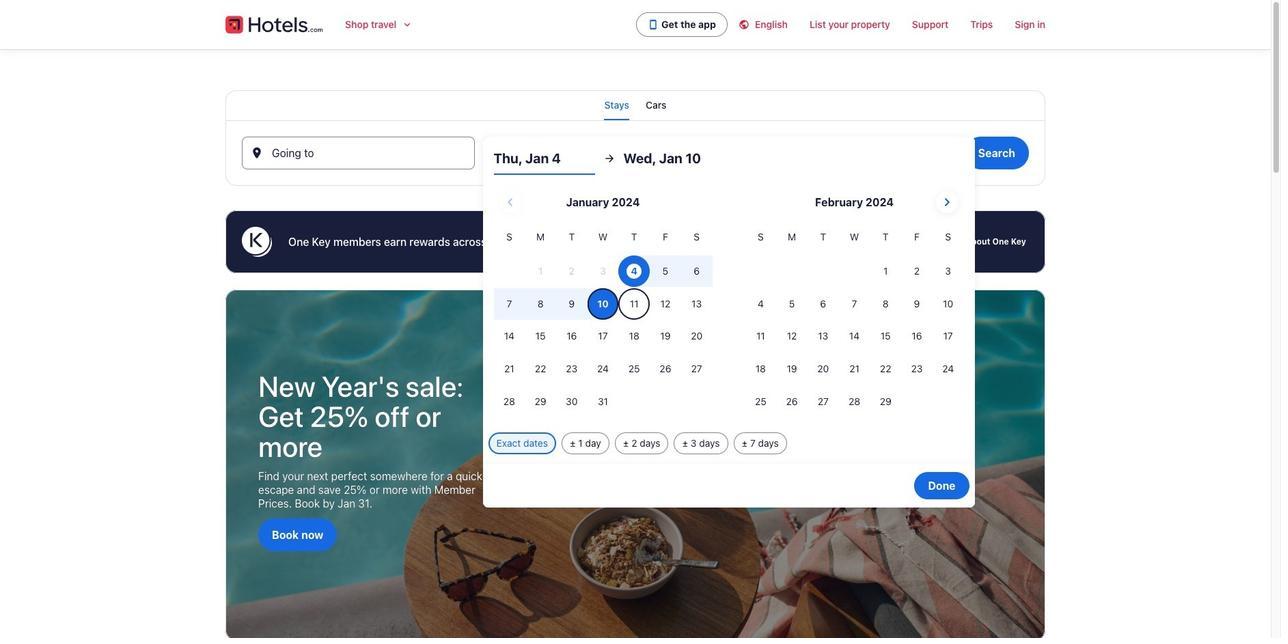 Task type: describe. For each thing, give the bounding box(es) containing it.
small image
[[739, 19, 755, 30]]

shop travel image
[[402, 19, 413, 30]]

directional image
[[603, 152, 616, 165]]

wooden table with sunglasses image
[[226, 290, 1046, 638]]

next month image
[[939, 194, 955, 211]]

previous month image
[[502, 194, 519, 211]]



Task type: vqa. For each thing, say whether or not it's contained in the screenshot.
the leftmost 8
no



Task type: locate. For each thing, give the bounding box(es) containing it.
tab list
[[226, 90, 1046, 120]]

january 2024 element
[[494, 230, 713, 419]]

download the app button image
[[648, 19, 659, 30]]

application
[[494, 186, 964, 419]]

hotels logo image
[[226, 14, 323, 36]]

main content
[[0, 49, 1271, 638]]

february 2024 element
[[745, 230, 964, 419]]



